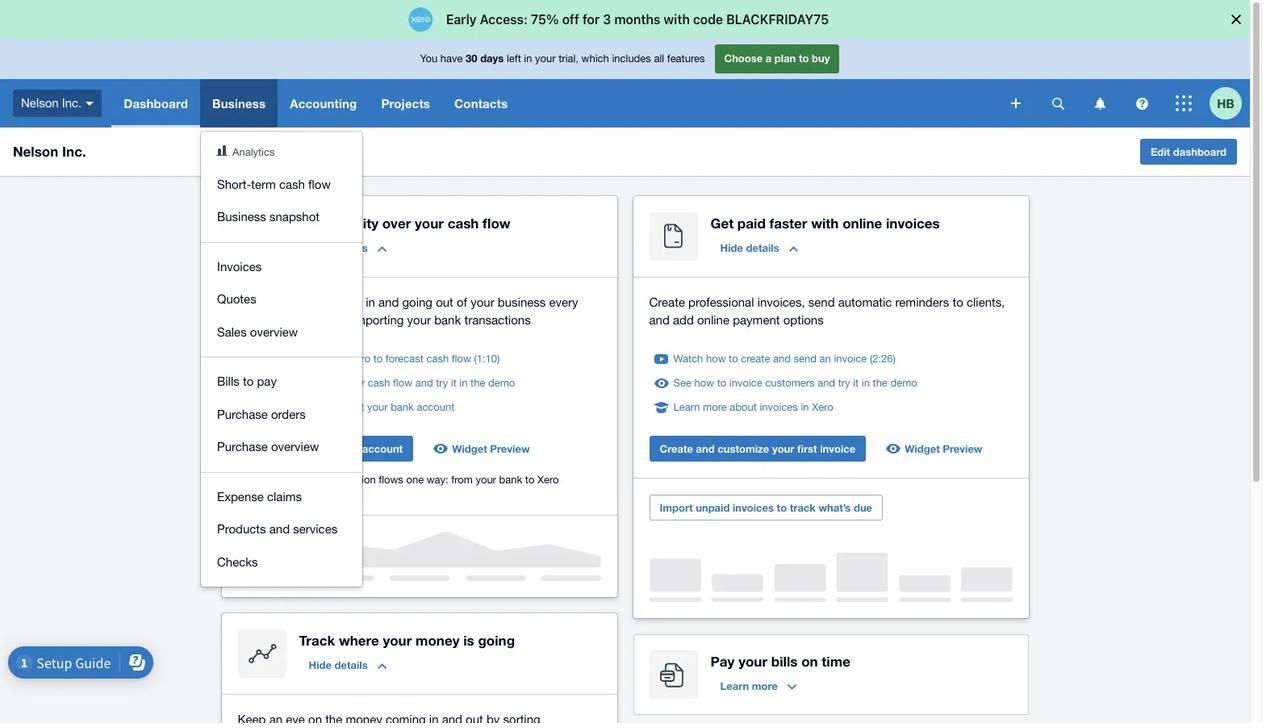 Task type: vqa. For each thing, say whether or not it's contained in the screenshot.
Buy now button
no



Task type: locate. For each thing, give the bounding box(es) containing it.
1 horizontal spatial preview
[[943, 442, 983, 455]]

get for get visibility over your cash flow
[[299, 215, 322, 232]]

0 vertical spatial send
[[809, 295, 835, 309]]

2 horizontal spatial xero
[[812, 401, 834, 413]]

watch up bills to pay link
[[262, 353, 292, 365]]

1 vertical spatial money
[[416, 632, 460, 649]]

nelson inc.
[[21, 96, 82, 110], [13, 143, 86, 160]]

track
[[299, 632, 335, 649]]

learn down bills to pay link
[[262, 401, 289, 413]]

group containing short-term cash flow
[[201, 132, 362, 587]]

1 horizontal spatial svg image
[[1136, 97, 1148, 109]]

(1:10)
[[474, 353, 500, 365]]

2 widget from the left
[[905, 442, 940, 455]]

1 horizontal spatial see
[[262, 377, 280, 389]]

0 horizontal spatial xero
[[349, 353, 371, 365]]

how for track
[[283, 377, 303, 389]]

2 it from the left
[[853, 377, 859, 389]]

svg image left "dashboard" link
[[86, 102, 94, 106]]

how up bills to pay link
[[295, 353, 314, 365]]

to inside button
[[777, 501, 787, 514]]

how for connect
[[291, 401, 311, 413]]

send left an
[[794, 353, 817, 365]]

to inside create professional invoices, send automatic reminders to clients, and add online payment options
[[953, 295, 964, 309]]

svg image up edit dashboard button on the right top
[[1136, 97, 1148, 109]]

details down where
[[335, 659, 368, 672]]

learn more about invoices in xero
[[674, 401, 834, 413]]

how up the learn more about invoices in xero on the right
[[695, 377, 714, 389]]

nelson
[[21, 96, 59, 110], [13, 143, 58, 160]]

1 horizontal spatial money
[[416, 632, 460, 649]]

hide details for visibility
[[309, 241, 368, 254]]

to left buy
[[799, 52, 809, 65]]

includes
[[612, 53, 651, 65]]

invoices preview bar graph image
[[649, 553, 1013, 602]]

bank
[[434, 313, 461, 327], [391, 401, 414, 413], [335, 442, 359, 455], [499, 474, 522, 486]]

snapshot
[[270, 210, 320, 224]]

to left connect
[[314, 401, 324, 413]]

how inside watch how to create and send an invoice (2:26) link
[[706, 353, 726, 365]]

1 preview from the left
[[490, 442, 530, 455]]

0 vertical spatial track
[[318, 377, 341, 389]]

learn left "about"
[[674, 401, 700, 413]]

learn down pay
[[720, 680, 749, 693]]

0 horizontal spatial widget
[[452, 442, 487, 455]]

learn inside 'link'
[[674, 401, 700, 413]]

claims
[[267, 490, 302, 503]]

track
[[318, 377, 341, 389], [790, 501, 816, 514]]

0 horizontal spatial see
[[238, 295, 259, 309]]

list box
[[201, 132, 362, 587]]

0 horizontal spatial track
[[318, 377, 341, 389]]

0 horizontal spatial going
[[402, 295, 433, 309]]

hide down snapshot
[[309, 241, 332, 254]]

1 horizontal spatial track
[[790, 501, 816, 514]]

2 watch from the left
[[674, 353, 703, 365]]

banner
[[0, 39, 1250, 587]]

0 horizontal spatial try
[[436, 377, 448, 389]]

try down watch how to use xero to forecast cash flow (1:10) "link"
[[436, 377, 448, 389]]

get left paid
[[711, 215, 734, 232]]

paid
[[738, 215, 766, 232]]

nelson inside popup button
[[21, 96, 59, 110]]

going left the out
[[402, 295, 433, 309]]

1 horizontal spatial get
[[711, 215, 734, 232]]

an
[[820, 353, 831, 365]]

get for get paid faster with online invoices
[[711, 215, 734, 232]]

your left "first"
[[772, 442, 795, 455]]

business
[[498, 295, 546, 309]]

bank right the from
[[499, 474, 522, 486]]

create
[[649, 295, 685, 309], [660, 442, 693, 455]]

0 horizontal spatial it
[[451, 377, 457, 389]]

cash inside "link"
[[427, 353, 449, 365]]

more inside 'link'
[[703, 401, 727, 413]]

edit
[[1151, 145, 1171, 158]]

services
[[293, 522, 338, 536]]

invoices,
[[758, 295, 805, 309]]

watch for get visibility over your cash flow
[[262, 353, 292, 365]]

more left "about"
[[703, 401, 727, 413]]

0 horizontal spatial watch
[[262, 353, 292, 365]]

widget preview
[[452, 442, 530, 455], [905, 442, 983, 455]]

svg image inside nelson inc. popup button
[[86, 102, 94, 106]]

1 horizontal spatial widget preview
[[905, 442, 983, 455]]

you have 30 days left in your trial, which includes all features
[[420, 52, 705, 65]]

quotes
[[217, 292, 256, 306]]

online inside create professional invoices, send automatic reminders to clients, and add online payment options
[[697, 313, 730, 327]]

your
[[535, 53, 556, 65], [415, 215, 444, 232], [471, 295, 495, 309], [407, 313, 431, 327], [344, 377, 365, 389], [367, 401, 388, 413], [310, 442, 332, 455], [772, 442, 795, 455], [476, 474, 496, 486], [383, 632, 412, 649], [739, 653, 768, 670]]

2 vertical spatial xero
[[538, 474, 559, 486]]

0 horizontal spatial online
[[697, 313, 730, 327]]

flow
[[308, 177, 331, 191], [483, 215, 511, 232], [452, 353, 471, 365], [393, 377, 413, 389]]

watch for get paid faster with online invoices
[[674, 353, 703, 365]]

banking icon image
[[238, 212, 286, 261]]

invoice right an
[[834, 353, 867, 365]]

you
[[420, 53, 438, 65]]

1 vertical spatial xero
[[812, 401, 834, 413]]

your inside button
[[310, 442, 332, 455]]

1 demo from the left
[[488, 377, 515, 389]]

1 horizontal spatial watch
[[674, 353, 703, 365]]

demo inside see how to track your cash flow and try it in the demo link
[[488, 377, 515, 389]]

customers
[[766, 377, 815, 389]]

create professional invoices, send automatic reminders to clients, and add online payment options
[[649, 295, 1005, 327]]

0 horizontal spatial more
[[703, 401, 727, 413]]

create for create professional invoices, send automatic reminders to clients, and add online payment options
[[649, 295, 685, 309]]

it right customers
[[853, 377, 859, 389]]

account inside button
[[362, 442, 403, 455]]

try right customers
[[838, 377, 850, 389]]

0 horizontal spatial account
[[362, 442, 403, 455]]

0 vertical spatial money
[[282, 295, 319, 309]]

1 horizontal spatial widget
[[905, 442, 940, 455]]

0 vertical spatial xero
[[349, 353, 371, 365]]

how for create
[[706, 353, 726, 365]]

hide details button down visibility
[[299, 235, 396, 261]]

1 horizontal spatial account
[[417, 401, 455, 413]]

see down add
[[674, 377, 692, 389]]

more down pay your bills on time
[[752, 680, 778, 693]]

svg image left hb
[[1176, 95, 1192, 111]]

0 vertical spatial overview
[[250, 325, 298, 339]]

trial,
[[559, 53, 579, 65]]

invoices down customers
[[760, 401, 798, 413]]

2 widget preview from the left
[[905, 442, 983, 455]]

hide for paid
[[720, 241, 743, 254]]

banking preview line graph image
[[238, 532, 601, 581]]

0 horizontal spatial svg image
[[86, 102, 94, 106]]

2 preview from the left
[[943, 442, 983, 455]]

account up the "flows"
[[362, 442, 403, 455]]

0 vertical spatial business
[[212, 96, 266, 111]]

xero inside "link"
[[349, 353, 371, 365]]

create inside create professional invoices, send automatic reminders to clients, and add online payment options
[[649, 295, 685, 309]]

more inside button
[[752, 680, 778, 693]]

1 horizontal spatial try
[[838, 377, 850, 389]]

track inside button
[[790, 501, 816, 514]]

invoices up reminders
[[886, 215, 940, 232]]

expense claims link
[[201, 481, 362, 513]]

inc. inside popup button
[[62, 96, 82, 110]]

1 it from the left
[[451, 377, 457, 389]]

demo
[[488, 377, 515, 389], [891, 377, 918, 389]]

to up orders
[[306, 377, 315, 389]]

1 widget preview from the left
[[452, 442, 530, 455]]

learn for get paid faster with online invoices
[[674, 401, 700, 413]]

bank inside button
[[335, 442, 359, 455]]

2 purchase from the top
[[217, 440, 268, 454]]

your right connect
[[310, 442, 332, 455]]

hide details button down where
[[299, 652, 396, 678]]

cash right forecast
[[427, 353, 449, 365]]

hide details down visibility
[[309, 241, 368, 254]]

2 demo from the left
[[891, 377, 918, 389]]

0 horizontal spatial widget preview
[[452, 442, 530, 455]]

features
[[667, 53, 705, 65]]

details
[[335, 241, 368, 254], [746, 241, 779, 254], [335, 659, 368, 672]]

see for get paid faster with online invoices
[[674, 377, 692, 389]]

money left is
[[416, 632, 460, 649]]

dialog
[[0, 0, 1262, 39]]

navigation containing dashboard
[[112, 79, 1000, 587]]

bank down the out
[[434, 313, 461, 327]]

1 watch from the left
[[262, 353, 292, 365]]

money
[[282, 295, 319, 309], [416, 632, 460, 649]]

learn for get visibility over your cash flow
[[262, 401, 289, 413]]

overview down orders
[[271, 440, 319, 454]]

hide down track
[[309, 659, 332, 672]]

your right of
[[471, 295, 495, 309]]

0 horizontal spatial learn
[[262, 401, 289, 413]]

to left create
[[729, 353, 738, 365]]

1 vertical spatial invoices
[[760, 401, 798, 413]]

purchase
[[217, 407, 268, 421], [217, 440, 268, 454]]

plan
[[775, 52, 796, 65]]

watch how to create and send an invoice (2:26)
[[674, 353, 896, 365]]

get left visibility
[[299, 215, 322, 232]]

hide for where
[[309, 659, 332, 672]]

contacts button
[[442, 79, 520, 128]]

hide details button for visibility
[[299, 235, 396, 261]]

2 vertical spatial invoice
[[820, 442, 856, 455]]

how left create
[[706, 353, 726, 365]]

the down (1:10)
[[471, 377, 485, 389]]

business for business snapshot
[[217, 210, 266, 224]]

1 vertical spatial purchase
[[217, 440, 268, 454]]

learn inside button
[[720, 680, 749, 693]]

what's
[[819, 501, 851, 514]]

1 vertical spatial create
[[660, 442, 693, 455]]

to
[[799, 52, 809, 65], [953, 295, 964, 309], [317, 353, 327, 365], [373, 353, 383, 365], [729, 353, 738, 365], [243, 375, 254, 388], [306, 377, 315, 389], [717, 377, 727, 389], [314, 401, 324, 413], [525, 474, 535, 486], [777, 501, 787, 514]]

1 horizontal spatial demo
[[891, 377, 918, 389]]

1 get from the left
[[299, 215, 322, 232]]

0 horizontal spatial widget preview button
[[426, 436, 540, 462]]

how right pay
[[283, 377, 303, 389]]

how down bills to pay link
[[291, 401, 311, 413]]

widget preview button
[[426, 436, 540, 462], [879, 436, 992, 462]]

to left clients,
[[953, 295, 964, 309]]

1 vertical spatial business
[[217, 210, 266, 224]]

the
[[262, 295, 279, 309], [471, 377, 485, 389], [873, 377, 888, 389]]

hide details down where
[[309, 659, 368, 672]]

2 horizontal spatial learn
[[720, 680, 749, 693]]

watch how to use xero to forecast cash flow (1:10)
[[262, 353, 500, 365]]

business snapshot
[[217, 210, 320, 224]]

1 horizontal spatial widget preview button
[[879, 436, 992, 462]]

0 horizontal spatial preview
[[490, 442, 530, 455]]

how inside learn how to connect your bank account link
[[291, 401, 311, 413]]

online
[[843, 215, 882, 232], [697, 313, 730, 327]]

learn
[[262, 401, 289, 413], [674, 401, 700, 413], [720, 680, 749, 693]]

see inside the see the money coming in and going out of your business every day by automatically importing your bank transactions
[[238, 295, 259, 309]]

svg image
[[1176, 95, 1192, 111], [1136, 97, 1148, 109], [86, 102, 94, 106]]

your right where
[[383, 632, 412, 649]]

0 vertical spatial more
[[703, 401, 727, 413]]

account
[[417, 401, 455, 413], [362, 442, 403, 455]]

2 widget preview button from the left
[[879, 436, 992, 462]]

how inside the see how to invoice customers and try it in the demo link
[[695, 377, 714, 389]]

to left "use"
[[317, 353, 327, 365]]

in down the see how to invoice customers and try it in the demo link
[[801, 401, 809, 413]]

hide details button for where
[[299, 652, 396, 678]]

in down transactions
[[460, 377, 468, 389]]

in up the importing
[[366, 295, 375, 309]]

to left what's
[[777, 501, 787, 514]]

online down professional
[[697, 313, 730, 327]]

in inside 'link'
[[801, 401, 809, 413]]

hide down paid
[[720, 241, 743, 254]]

2 vertical spatial invoices
[[733, 501, 774, 514]]

hide details button down paid
[[711, 235, 808, 261]]

0 horizontal spatial svg image
[[1011, 98, 1021, 108]]

(2:26)
[[870, 353, 896, 365]]

money inside the see the money coming in and going out of your business every day by automatically importing your bank transactions
[[282, 295, 319, 309]]

details down visibility
[[335, 241, 368, 254]]

xero
[[349, 353, 371, 365], [812, 401, 834, 413], [538, 474, 559, 486]]

0 vertical spatial nelson inc.
[[21, 96, 82, 110]]

and up customers
[[773, 353, 791, 365]]

1 vertical spatial overview
[[271, 440, 319, 454]]

demo down (2:26)
[[891, 377, 918, 389]]

watch inside "link"
[[262, 353, 292, 365]]

add
[[673, 313, 694, 327]]

dashboard link
[[112, 79, 200, 128]]

how inside see how to track your cash flow and try it in the demo link
[[283, 377, 303, 389]]

transactions
[[464, 313, 531, 327]]

your inside button
[[772, 442, 795, 455]]

1 horizontal spatial more
[[752, 680, 778, 693]]

and inside the see how to invoice customers and try it in the demo link
[[818, 377, 836, 389]]

see up day
[[238, 295, 259, 309]]

invoices right unpaid
[[733, 501, 774, 514]]

in right left
[[524, 53, 532, 65]]

connect your bank account button
[[238, 436, 413, 462]]

create inside button
[[660, 442, 693, 455]]

invoices
[[886, 215, 940, 232], [760, 401, 798, 413], [733, 501, 774, 514]]

which
[[582, 53, 609, 65]]

widget preview button for flow
[[426, 436, 540, 462]]

1 horizontal spatial learn
[[674, 401, 700, 413]]

going right is
[[478, 632, 515, 649]]

2 horizontal spatial svg image
[[1176, 95, 1192, 111]]

day
[[238, 313, 257, 327]]

0 horizontal spatial demo
[[488, 377, 515, 389]]

this
[[238, 474, 257, 486]]

see the money coming in and going out of your business every day by automatically importing your bank transactions
[[238, 295, 578, 327]]

details for where
[[335, 659, 368, 672]]

0 vertical spatial nelson
[[21, 96, 59, 110]]

reminders
[[896, 295, 949, 309]]

navigation
[[112, 79, 1000, 587]]

group
[[201, 132, 362, 587]]

demo inside the see how to invoice customers and try it in the demo link
[[891, 377, 918, 389]]

the up by
[[262, 295, 279, 309]]

and down an
[[818, 377, 836, 389]]

0 vertical spatial going
[[402, 295, 433, 309]]

hide
[[309, 241, 332, 254], [720, 241, 743, 254], [309, 659, 332, 672]]

1 horizontal spatial it
[[853, 377, 859, 389]]

track where your money is going
[[299, 632, 515, 649]]

0 vertical spatial create
[[649, 295, 685, 309]]

in down (2:26)
[[862, 377, 870, 389]]

1 horizontal spatial xero
[[538, 474, 559, 486]]

due
[[854, 501, 873, 514]]

1 vertical spatial track
[[790, 501, 816, 514]]

how for invoice
[[695, 377, 714, 389]]

0 horizontal spatial money
[[282, 295, 319, 309]]

0 vertical spatial purchase
[[217, 407, 268, 421]]

demo down (1:10)
[[488, 377, 515, 389]]

1 horizontal spatial going
[[478, 632, 515, 649]]

import unpaid invoices to track what's due
[[660, 501, 873, 514]]

business inside dropdown button
[[212, 96, 266, 111]]

purchase up this
[[217, 440, 268, 454]]

create up add
[[649, 295, 685, 309]]

online right with at top right
[[843, 215, 882, 232]]

short-
[[217, 177, 251, 191]]

cash right term
[[279, 177, 305, 191]]

it down watch how to use xero to forecast cash flow (1:10) "link"
[[451, 377, 457, 389]]

0 vertical spatial online
[[843, 215, 882, 232]]

the down (2:26)
[[873, 377, 888, 389]]

learn more about invoices in xero link
[[674, 400, 834, 416]]

import unpaid invoices to track what's due button
[[649, 495, 883, 521]]

0 horizontal spatial get
[[299, 215, 322, 232]]

and left add
[[649, 313, 670, 327]]

purchase down bills to pay
[[217, 407, 268, 421]]

business up header chart image
[[212, 96, 266, 111]]

watch down add
[[674, 353, 703, 365]]

list box containing short-term cash flow
[[201, 132, 362, 587]]

2 horizontal spatial see
[[674, 377, 692, 389]]

choose a plan to buy
[[724, 52, 830, 65]]

bank up connection
[[335, 442, 359, 455]]

create and customize your first invoice button
[[649, 436, 866, 462]]

1 vertical spatial online
[[697, 313, 730, 327]]

see up purchase orders
[[262, 377, 280, 389]]

2 get from the left
[[711, 215, 734, 232]]

account down see how to track your cash flow and try it in the demo link on the bottom of the page
[[417, 401, 455, 413]]

1 vertical spatial more
[[752, 680, 778, 693]]

way:
[[427, 474, 449, 486]]

invoices icon image
[[649, 212, 698, 261]]

svg image
[[1052, 97, 1064, 109], [1095, 97, 1105, 109], [1011, 98, 1021, 108]]

how inside watch how to use xero to forecast cash flow (1:10) "link"
[[295, 353, 314, 365]]

1 widget preview button from the left
[[426, 436, 540, 462]]

1 purchase from the top
[[217, 407, 268, 421]]

and down expense claims link
[[269, 522, 290, 536]]

create
[[741, 353, 770, 365]]

1 widget from the left
[[452, 442, 487, 455]]

to left pay
[[243, 375, 254, 388]]

cash inside group
[[279, 177, 305, 191]]

0 horizontal spatial the
[[262, 295, 279, 309]]

hide details
[[309, 241, 368, 254], [720, 241, 779, 254], [309, 659, 368, 672]]

hide details down paid
[[720, 241, 779, 254]]

overview
[[250, 325, 298, 339], [271, 440, 319, 454]]

your left trial,
[[535, 53, 556, 65]]

overview down 'quotes' 'link'
[[250, 325, 298, 339]]

more for learn more
[[752, 680, 778, 693]]

and left customize
[[696, 442, 715, 455]]

see for get visibility over your cash flow
[[262, 377, 280, 389]]

contacts
[[454, 96, 508, 111]]

invoice up "about"
[[730, 377, 763, 389]]

track down "use"
[[318, 377, 341, 389]]

purchase orders link
[[201, 398, 362, 431]]

preview for get paid faster with online invoices
[[943, 442, 983, 455]]

0 vertical spatial inc.
[[62, 96, 82, 110]]

2 horizontal spatial the
[[873, 377, 888, 389]]

business down short-
[[217, 210, 266, 224]]

1 vertical spatial account
[[362, 442, 403, 455]]



Task type: describe. For each thing, give the bounding box(es) containing it.
going inside the see the money coming in and going out of your business every day by automatically importing your bank transactions
[[402, 295, 433, 309]]

banner containing hb
[[0, 39, 1250, 587]]

to up the "see how to track your cash flow and try it in the demo"
[[373, 353, 383, 365]]

learn more
[[720, 680, 778, 693]]

of
[[457, 295, 467, 309]]

all
[[654, 53, 664, 65]]

your right the from
[[476, 474, 496, 486]]

edit dashboard button
[[1140, 139, 1237, 165]]

list box inside navigation
[[201, 132, 362, 587]]

create for create and customize your first invoice
[[660, 442, 693, 455]]

hide details button for paid
[[711, 235, 808, 261]]

1 vertical spatial going
[[478, 632, 515, 649]]

in inside you have 30 days left in your trial, which includes all features
[[524, 53, 532, 65]]

checks
[[217, 555, 258, 569]]

1 horizontal spatial svg image
[[1052, 97, 1064, 109]]

bills to pay
[[217, 375, 277, 388]]

bills icon image
[[649, 651, 698, 699]]

flows
[[379, 474, 404, 486]]

widget preview for invoices
[[905, 442, 983, 455]]

and inside the see the money coming in and going out of your business every day by automatically importing your bank transactions
[[379, 295, 399, 309]]

customize
[[718, 442, 769, 455]]

1 vertical spatial send
[[794, 353, 817, 365]]

your down see how to track your cash flow and try it in the demo link on the bottom of the page
[[367, 401, 388, 413]]

and inside see how to track your cash flow and try it in the demo link
[[415, 377, 433, 389]]

bills
[[772, 653, 798, 670]]

dashboard
[[1174, 145, 1227, 158]]

watch how to use xero to forecast cash flow (1:10) link
[[262, 351, 500, 367]]

with
[[811, 215, 839, 232]]

invoice inside button
[[820, 442, 856, 455]]

connect your bank account
[[264, 442, 403, 455]]

left
[[507, 53, 521, 65]]

30
[[466, 52, 478, 65]]

where
[[339, 632, 379, 649]]

1 vertical spatial inc.
[[62, 143, 86, 160]]

send inside create professional invoices, send automatic reminders to clients, and add online payment options
[[809, 295, 835, 309]]

hide details for paid
[[720, 241, 779, 254]]

professional
[[689, 295, 754, 309]]

your right the importing
[[407, 313, 431, 327]]

to up the learn more about invoices in xero on the right
[[717, 377, 727, 389]]

every
[[549, 295, 578, 309]]

bills to pay link
[[201, 366, 362, 398]]

sales overview link
[[201, 316, 362, 349]]

track money icon image
[[238, 630, 286, 678]]

and inside watch how to create and send an invoice (2:26) link
[[773, 353, 791, 365]]

is
[[464, 632, 474, 649]]

term
[[251, 177, 276, 191]]

details for paid
[[746, 241, 779, 254]]

get visibility over your cash flow
[[299, 215, 511, 232]]

and inside create professional invoices, send automatic reminders to clients, and add online payment options
[[649, 313, 670, 327]]

business button
[[200, 79, 278, 128]]

0 vertical spatial account
[[417, 401, 455, 413]]

products and services link
[[201, 513, 362, 546]]

invoices inside button
[[733, 501, 774, 514]]

your up learn more
[[739, 653, 768, 670]]

purchase for purchase orders
[[217, 407, 268, 421]]

learn how to connect your bank account link
[[262, 400, 455, 416]]

nelson inc. inside nelson inc. popup button
[[21, 96, 82, 110]]

your right over
[[415, 215, 444, 232]]

pay
[[257, 375, 277, 388]]

see how to invoice customers and try it in the demo link
[[674, 375, 918, 391]]

options
[[784, 313, 824, 327]]

about
[[730, 401, 757, 413]]

1 try from the left
[[436, 377, 448, 389]]

dashboard
[[124, 96, 188, 111]]

invoices
[[217, 260, 262, 273]]

hide details for where
[[309, 659, 368, 672]]

cash right over
[[448, 215, 479, 232]]

use
[[330, 353, 346, 365]]

1 horizontal spatial online
[[843, 215, 882, 232]]

have
[[441, 53, 463, 65]]

and inside create and customize your first invoice button
[[696, 442, 715, 455]]

cash down watch how to use xero to forecast cash flow (1:10) "link"
[[368, 377, 390, 389]]

accounting
[[290, 96, 357, 111]]

edit dashboard
[[1151, 145, 1227, 158]]

a
[[766, 52, 772, 65]]

out
[[436, 295, 454, 309]]

import
[[660, 501, 693, 514]]

forecast
[[386, 353, 424, 365]]

days
[[480, 52, 504, 65]]

business snapshot link
[[201, 201, 362, 234]]

analytics
[[232, 146, 275, 158]]

expense claims
[[217, 490, 302, 503]]

projects button
[[369, 79, 442, 128]]

widget for flow
[[452, 442, 487, 455]]

watch how to create and send an invoice (2:26) link
[[674, 351, 896, 367]]

orders
[[271, 407, 306, 421]]

header chart image
[[216, 145, 228, 156]]

your up learn how to connect your bank account
[[344, 377, 365, 389]]

automatic
[[838, 295, 892, 309]]

this high-security connection flows one way: from your bank to xero
[[238, 474, 559, 486]]

2 horizontal spatial svg image
[[1095, 97, 1105, 109]]

to right the from
[[525, 474, 535, 486]]

widget preview button for invoices
[[879, 436, 992, 462]]

choose
[[724, 52, 763, 65]]

learn more button
[[711, 673, 806, 699]]

more for learn more about invoices in xero
[[703, 401, 727, 413]]

1 vertical spatial nelson
[[13, 143, 58, 160]]

one
[[406, 474, 424, 486]]

see how to track your cash flow and try it in the demo
[[262, 377, 515, 389]]

connect
[[264, 442, 307, 455]]

bank down see how to track your cash flow and try it in the demo link on the bottom of the page
[[391, 401, 414, 413]]

1 vertical spatial nelson inc.
[[13, 143, 86, 160]]

purchase overview link
[[201, 431, 362, 464]]

purchase for purchase overview
[[217, 440, 268, 454]]

projects
[[381, 96, 430, 111]]

details for visibility
[[335, 241, 368, 254]]

business for business
[[212, 96, 266, 111]]

sales overview
[[217, 325, 298, 339]]

bank inside the see the money coming in and going out of your business every day by automatically importing your bank transactions
[[434, 313, 461, 327]]

coming
[[322, 295, 362, 309]]

xero inside 'link'
[[812, 401, 834, 413]]

short-term cash flow
[[217, 177, 331, 191]]

payment
[[733, 313, 780, 327]]

connect
[[326, 401, 364, 413]]

in inside the see the money coming in and going out of your business every day by automatically importing your bank transactions
[[366, 295, 375, 309]]

faster
[[770, 215, 808, 232]]

and inside "products and services" link
[[269, 522, 290, 536]]

over
[[382, 215, 411, 232]]

widget for invoices
[[905, 442, 940, 455]]

on
[[802, 653, 818, 670]]

see how to invoice customers and try it in the demo
[[674, 377, 918, 389]]

2 try from the left
[[838, 377, 850, 389]]

connection
[[324, 474, 376, 486]]

clients,
[[967, 295, 1005, 309]]

sales
[[217, 325, 247, 339]]

time
[[822, 653, 851, 670]]

purchase overview
[[217, 440, 319, 454]]

overview for purchase overview
[[271, 440, 319, 454]]

hide for visibility
[[309, 241, 332, 254]]

hb button
[[1210, 79, 1250, 128]]

importing
[[353, 313, 404, 327]]

1 vertical spatial invoice
[[730, 377, 763, 389]]

products
[[217, 522, 266, 536]]

the inside the see the money coming in and going out of your business every day by automatically importing your bank transactions
[[262, 295, 279, 309]]

0 vertical spatial invoices
[[886, 215, 940, 232]]

automatically
[[277, 313, 349, 327]]

invoices inside 'link'
[[760, 401, 798, 413]]

buy
[[812, 52, 830, 65]]

1 horizontal spatial the
[[471, 377, 485, 389]]

0 vertical spatial invoice
[[834, 353, 867, 365]]

widget preview for flow
[[452, 442, 530, 455]]

group inside navigation
[[201, 132, 362, 587]]

pay
[[711, 653, 735, 670]]

high-
[[260, 474, 284, 486]]

how for use
[[295, 353, 314, 365]]

short-term cash flow link
[[201, 168, 362, 201]]

preview for get visibility over your cash flow
[[490, 442, 530, 455]]

flow inside "link"
[[452, 353, 471, 365]]

your inside you have 30 days left in your trial, which includes all features
[[535, 53, 556, 65]]

overview for sales overview
[[250, 325, 298, 339]]



